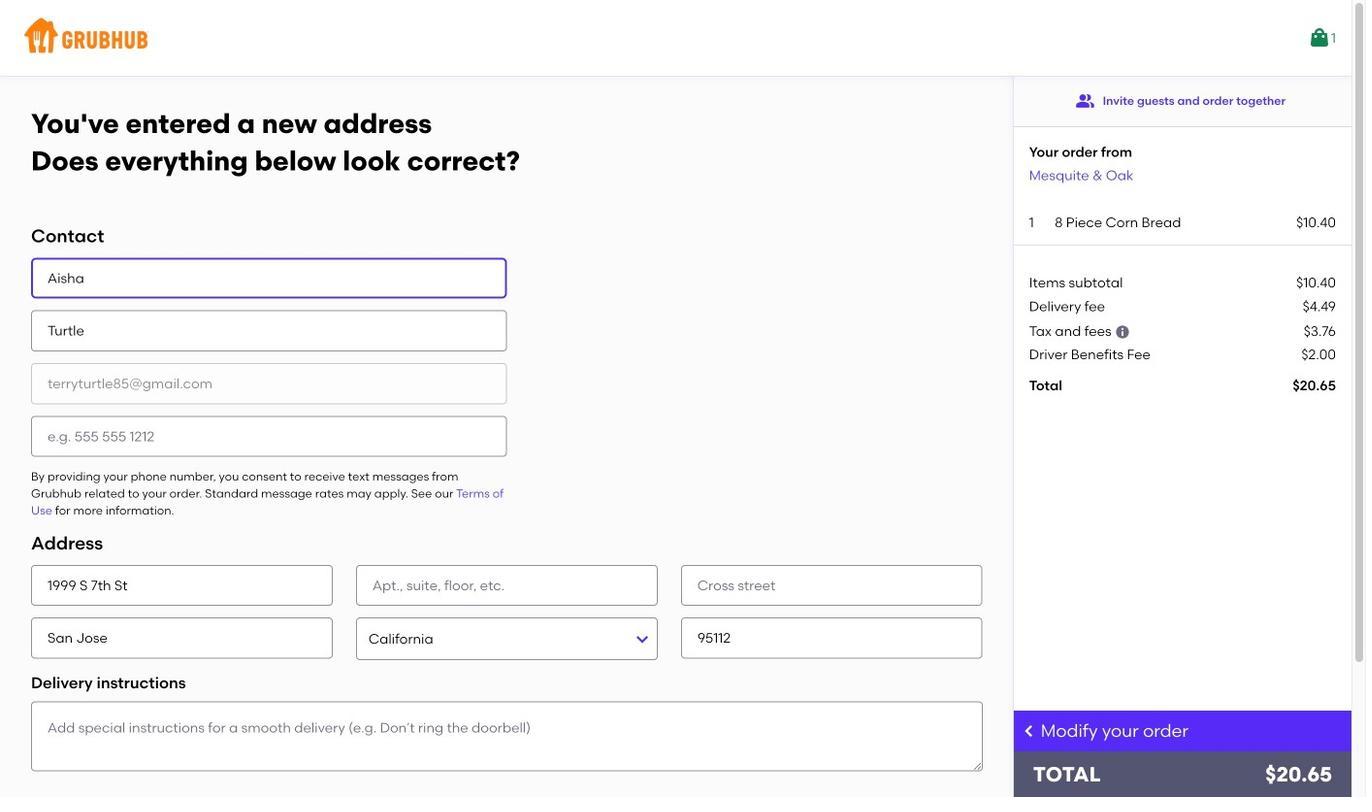 Task type: vqa. For each thing, say whether or not it's contained in the screenshot.
2nd "promo" from the right
no



Task type: locate. For each thing, give the bounding box(es) containing it.
First name text field
[[31, 258, 507, 299]]

City text field
[[31, 618, 333, 659]]

Email email field
[[31, 363, 507, 404]]

Add special instructions for a smooth delivery (e.g. Don't ring the doorbell) text field
[[31, 702, 983, 771]]

svg image
[[1115, 324, 1131, 340]]

Cross street text field
[[681, 565, 983, 606]]

Address 2 text field
[[356, 565, 658, 606]]



Task type: describe. For each thing, give the bounding box(es) containing it.
Zip text field
[[681, 618, 983, 659]]

Address 1 text field
[[31, 565, 333, 606]]

people icon image
[[1076, 91, 1096, 111]]

Phone telephone field
[[31, 416, 507, 457]]

svg image
[[1022, 723, 1038, 739]]

Last name text field
[[31, 310, 507, 351]]

main navigation navigation
[[0, 0, 1352, 76]]



